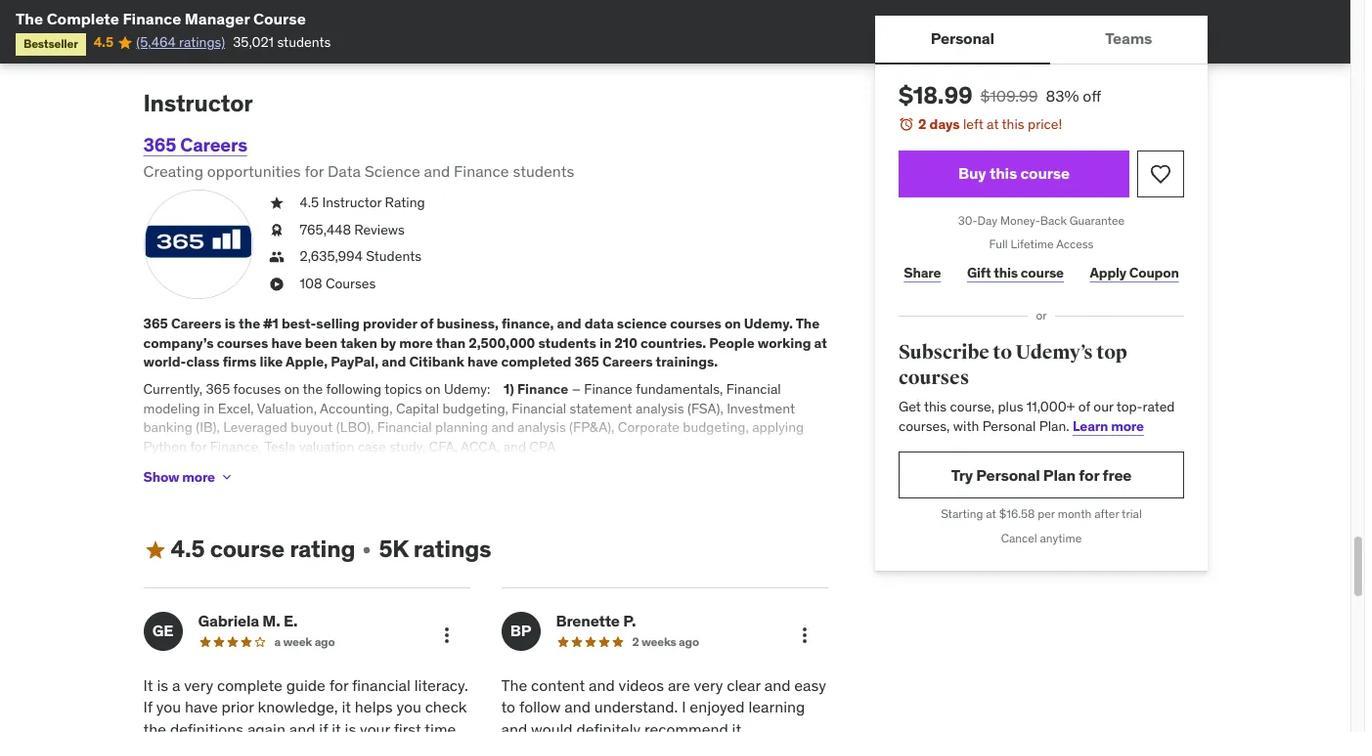 Task type: locate. For each thing, give the bounding box(es) containing it.
on up people
[[724, 315, 741, 333]]

2 vertical spatial more
[[182, 468, 215, 486]]

0 horizontal spatial ago
[[315, 635, 335, 649]]

learning
[[748, 698, 805, 717]]

xsmall image for 765,448 reviews
[[268, 221, 284, 240]]

2 down p. on the left of page
[[632, 635, 639, 649]]

or
[[1036, 308, 1046, 323]]

1 horizontal spatial 4.5
[[171, 534, 205, 564]]

financial
[[352, 676, 411, 695]]

0 vertical spatial it
[[342, 698, 351, 717]]

for right guide
[[329, 676, 348, 695]]

0 vertical spatial courses
[[670, 315, 721, 333]]

1 ago from the left
[[315, 635, 335, 649]]

1 horizontal spatial in
[[599, 334, 611, 352]]

1 horizontal spatial you
[[396, 698, 421, 717]]

1 vertical spatial xsmall image
[[268, 248, 284, 267]]

brenette
[[556, 611, 620, 631]]

1 vertical spatial a
[[172, 676, 180, 695]]

4.5 right medium icon
[[171, 534, 205, 564]]

apply coupon button
[[1084, 253, 1184, 293]]

more for show more
[[182, 468, 215, 486]]

and up 'learning'
[[764, 676, 791, 695]]

xsmall image left 108
[[268, 275, 284, 294]]

additional actions for review by brenette p. image
[[793, 624, 816, 647]]

1 horizontal spatial budgeting,
[[683, 419, 749, 436]]

reviews
[[354, 221, 405, 238]]

guide
[[286, 676, 325, 695]]

trial
[[1121, 507, 1141, 522]]

try
[[951, 465, 972, 485]]

paypal,
[[331, 353, 379, 371]]

subscribe to udemy's top courses
[[898, 340, 1127, 390]]

in down data
[[599, 334, 611, 352]]

it
[[342, 698, 351, 717], [332, 720, 341, 732]]

2 vertical spatial 4.5
[[171, 534, 205, 564]]

ge
[[152, 621, 173, 641]]

1 vertical spatial is
[[157, 676, 168, 695]]

2 horizontal spatial have
[[467, 353, 498, 371]]

1 horizontal spatial ago
[[679, 635, 699, 649]]

the up follow
[[501, 676, 527, 695]]

personal up $16.58
[[976, 465, 1039, 485]]

1 horizontal spatial have
[[271, 334, 302, 352]]

1 horizontal spatial to
[[992, 340, 1012, 365]]

11,000+
[[1026, 398, 1075, 416]]

1 vertical spatial careers
[[171, 315, 222, 333]]

buy
[[958, 163, 986, 183]]

4.5 up 765,448
[[300, 194, 319, 211]]

1 vertical spatial students
[[513, 161, 574, 181]]

is left your
[[345, 720, 356, 732]]

have up definitions
[[185, 698, 218, 717]]

xsmall image
[[268, 221, 284, 240], [268, 248, 284, 267]]

course inside "link"
[[1020, 264, 1063, 281]]

investment
[[727, 400, 795, 417]]

to inside the content and videos are very clear and easy to follow and understand. i enjoyed learning and would definitely recommend it.
[[501, 698, 515, 717]]

2 right alarm image
[[918, 115, 926, 133]]

complete
[[47, 9, 119, 28]]

the inside the content and videos are very clear and easy to follow and understand. i enjoyed learning and would definitely recommend it.
[[501, 676, 527, 695]]

xsmall image left 765,448
[[268, 221, 284, 240]]

ratings
[[413, 534, 491, 564]]

instructor up 365 careers 'link' at left top
[[143, 88, 253, 119]]

the for the complete finance manager course
[[16, 9, 43, 28]]

at inside 365 careers is the #1 best-selling provider of business, finance, and data science courses on udemy. the company's courses have been taken by more than 2,500,000 students in 210 countries. people working at world-class firms like apple, paypal, and citibank have completed 365 careers trainings.
[[814, 334, 827, 352]]

1 xsmall image from the top
[[268, 221, 284, 240]]

you up first
[[396, 698, 421, 717]]

tab list containing personal
[[875, 16, 1207, 65]]

0 vertical spatial careers
[[180, 133, 247, 157]]

1 vertical spatial courses
[[217, 334, 268, 352]]

plus
[[997, 398, 1023, 416]]

this inside button
[[989, 163, 1017, 183]]

analysis up corporate
[[636, 400, 684, 417]]

365 careers image
[[143, 190, 253, 299]]

1 vertical spatial course
[[1020, 264, 1063, 281]]

1 vertical spatial financial
[[512, 400, 566, 417]]

0 vertical spatial the
[[239, 315, 260, 333]]

0 horizontal spatial of
[[420, 315, 433, 333]]

show more
[[143, 468, 215, 486]]

xsmall image down finance,
[[219, 470, 235, 485]]

and right science on the top left
[[424, 161, 450, 181]]

xsmall image down opportunities
[[268, 194, 284, 213]]

for down (ib),
[[190, 438, 207, 456]]

medium image
[[143, 538, 167, 562]]

2
[[918, 115, 926, 133], [632, 635, 639, 649]]

easy
[[794, 676, 826, 695]]

(fp&a),
[[569, 419, 615, 436]]

1 you from the left
[[156, 698, 181, 717]]

if
[[319, 720, 328, 732]]

2 vertical spatial courses
[[898, 365, 969, 390]]

check
[[425, 698, 467, 717]]

personal inside button
[[930, 29, 994, 48]]

0 horizontal spatial to
[[501, 698, 515, 717]]

have down 2,500,000
[[467, 353, 498, 371]]

careers up the company's on the left top of page
[[171, 315, 222, 333]]

careers inside 365 careers creating opportunities for data science and finance students
[[180, 133, 247, 157]]

2,635,994 students
[[300, 248, 422, 265]]

more down "top-"
[[1111, 417, 1143, 435]]

2 vertical spatial the
[[501, 676, 527, 695]]

0 horizontal spatial it
[[332, 720, 341, 732]]

2 horizontal spatial more
[[1111, 417, 1143, 435]]

by
[[380, 334, 396, 352]]

2 for 2 days left at this price!
[[918, 115, 926, 133]]

$18.99 $109.99 83% off
[[898, 80, 1101, 111]]

2 vertical spatial at
[[986, 507, 996, 522]]

careers up opportunities
[[180, 133, 247, 157]]

0 vertical spatial personal
[[930, 29, 994, 48]]

0 vertical spatial budgeting,
[[442, 400, 508, 417]]

budgeting, down (fsa),
[[683, 419, 749, 436]]

xsmall image
[[268, 194, 284, 213], [268, 275, 284, 294], [219, 470, 235, 485], [359, 542, 375, 558]]

more inside button
[[182, 468, 215, 486]]

0 horizontal spatial in
[[204, 400, 215, 417]]

enjoyed
[[690, 698, 745, 717]]

0 horizontal spatial more
[[182, 468, 215, 486]]

ago right 'weeks'
[[679, 635, 699, 649]]

1 vertical spatial more
[[1111, 417, 1143, 435]]

currently,
[[143, 380, 202, 398]]

it right if
[[332, 720, 341, 732]]

1 horizontal spatial instructor
[[322, 194, 382, 211]]

of right provider
[[420, 315, 433, 333]]

0 horizontal spatial have
[[185, 698, 218, 717]]

365 careers link
[[143, 133, 247, 157]]

4.5 for 4.5
[[94, 34, 113, 51]]

4.5 down complete
[[94, 34, 113, 51]]

0 horizontal spatial very
[[184, 676, 213, 695]]

learn more link
[[1072, 417, 1143, 435]]

1 horizontal spatial courses
[[670, 315, 721, 333]]

2 horizontal spatial courses
[[898, 365, 969, 390]]

xsmall image left 5k
[[359, 542, 375, 558]]

a left week
[[274, 635, 281, 649]]

– finance fundamentals, financial modeling in excel, valuation, accounting, capital budgeting, financial statement analysis (fsa), investment banking (ib), leveraged buyout (lbo), financial planning and analysis (fp&a), corporate budgeting, applying python for finance, tesla valuation case study, cfa, acca, and cpa
[[143, 380, 804, 456]]

1 vertical spatial the
[[796, 315, 820, 333]]

more right show
[[182, 468, 215, 486]]

this for gift
[[993, 264, 1017, 281]]

2 vertical spatial financial
[[377, 419, 432, 436]]

to left follow
[[501, 698, 515, 717]]

instructor
[[143, 88, 253, 119], [322, 194, 382, 211]]

0 vertical spatial the
[[16, 9, 43, 28]]

ago for very
[[679, 635, 699, 649]]

and
[[424, 161, 450, 181], [557, 315, 582, 333], [382, 353, 406, 371], [491, 419, 514, 436], [503, 438, 526, 456], [589, 676, 615, 695], [764, 676, 791, 695], [565, 698, 591, 717], [289, 720, 315, 732], [501, 720, 527, 732]]

2 vertical spatial have
[[185, 698, 218, 717]]

this for buy
[[989, 163, 1017, 183]]

have inside it is a very complete guide for financial literacy. if you have prior knowledge, it helps you check the definitions again and if it is your first ti
[[185, 698, 218, 717]]

on
[[724, 315, 741, 333], [284, 380, 300, 398], [425, 380, 441, 398]]

to left udemy's
[[992, 340, 1012, 365]]

course down lifetime
[[1020, 264, 1063, 281]]

course,
[[949, 398, 994, 416]]

0 vertical spatial course
[[1020, 163, 1069, 183]]

buy this course button
[[898, 150, 1129, 197]]

365 up creating
[[143, 133, 176, 157]]

0 vertical spatial more
[[399, 334, 433, 352]]

30-
[[958, 213, 977, 227]]

completed
[[501, 353, 571, 371]]

xsmall image for 2,635,994 students
[[268, 248, 284, 267]]

0 horizontal spatial the
[[16, 9, 43, 28]]

more right by
[[399, 334, 433, 352]]

following
[[326, 380, 381, 398]]

starting at $16.58 per month after trial cancel anytime
[[940, 507, 1141, 546]]

course
[[1020, 163, 1069, 183], [1020, 264, 1063, 281], [210, 534, 285, 564]]

is up firms
[[225, 315, 236, 333]]

this right buy
[[989, 163, 1017, 183]]

2 vertical spatial students
[[538, 334, 596, 352]]

it.
[[732, 720, 745, 732]]

0 horizontal spatial is
[[157, 676, 168, 695]]

at right working
[[814, 334, 827, 352]]

2 horizontal spatial the
[[796, 315, 820, 333]]

1 vertical spatial in
[[204, 400, 215, 417]]

this inside "link"
[[993, 264, 1017, 281]]

1 vertical spatial 2
[[632, 635, 639, 649]]

0 vertical spatial is
[[225, 315, 236, 333]]

4.5 for 4.5 course rating
[[171, 534, 205, 564]]

in up (ib),
[[204, 400, 215, 417]]

you right if
[[156, 698, 181, 717]]

gift
[[967, 264, 991, 281]]

1 vertical spatial instructor
[[322, 194, 382, 211]]

1 horizontal spatial 2
[[918, 115, 926, 133]]

course up back
[[1020, 163, 1069, 183]]

at right left
[[986, 115, 998, 133]]

instructor up the 765,448 reviews
[[322, 194, 382, 211]]

and inside 365 careers creating opportunities for data science and finance students
[[424, 161, 450, 181]]

the inside 365 careers is the #1 best-selling provider of business, finance, and data science courses on udemy. the company's courses have been taken by more than 2,500,000 students in 210 countries. people working at world-class firms like apple, paypal, and citibank have completed 365 careers trainings.
[[239, 315, 260, 333]]

courses down subscribe
[[898, 365, 969, 390]]

careers down 210 countries.
[[602, 353, 653, 371]]

the down apple,
[[303, 380, 323, 398]]

0 horizontal spatial 4.5
[[94, 34, 113, 51]]

1 horizontal spatial more
[[399, 334, 433, 352]]

1 vertical spatial it
[[332, 720, 341, 732]]

very up definitions
[[184, 676, 213, 695]]

personal
[[930, 29, 994, 48], [982, 417, 1035, 435], [976, 465, 1039, 485]]

valuation
[[299, 438, 354, 456]]

bestseller
[[23, 37, 78, 51]]

1 horizontal spatial the
[[501, 676, 527, 695]]

2 horizontal spatial 4.5
[[300, 194, 319, 211]]

financial up study,
[[377, 419, 432, 436]]

0 vertical spatial of
[[420, 315, 433, 333]]

365 careers is the #1 best-selling provider of business, finance, and data science courses on udemy. the company's courses have been taken by more than 2,500,000 students in 210 countries. people working at world-class firms like apple, paypal, and citibank have completed 365 careers trainings.
[[143, 315, 827, 371]]

selling
[[316, 315, 360, 333]]

very inside the content and videos are very clear and easy to follow and understand. i enjoyed learning and would definitely recommend it.
[[694, 676, 723, 695]]

1 horizontal spatial of
[[1078, 398, 1090, 416]]

finance
[[123, 9, 181, 28], [454, 161, 509, 181], [517, 380, 569, 398], [584, 380, 633, 398]]

buy this course
[[958, 163, 1069, 183]]

2 vertical spatial is
[[345, 720, 356, 732]]

been
[[305, 334, 337, 352]]

the inside it is a very complete guide for financial literacy. if you have prior knowledge, it helps you check the definitions again and if it is your first ti
[[143, 720, 166, 732]]

more
[[399, 334, 433, 352], [1111, 417, 1143, 435], [182, 468, 215, 486]]

0 horizontal spatial financial
[[377, 419, 432, 436]]

365 up excel,
[[206, 380, 230, 398]]

xsmall image left 2,635,994
[[268, 248, 284, 267]]

financial up the investment
[[726, 380, 781, 398]]

0 horizontal spatial a
[[172, 676, 180, 695]]

a week ago
[[274, 635, 335, 649]]

course for gift this course
[[1020, 264, 1063, 281]]

a right it
[[172, 676, 180, 695]]

course inside button
[[1020, 163, 1069, 183]]

a
[[274, 635, 281, 649], [172, 676, 180, 695]]

2,500,000
[[469, 334, 535, 352]]

0 horizontal spatial courses
[[217, 334, 268, 352]]

wishlist image
[[1149, 162, 1172, 185]]

and left the videos
[[589, 676, 615, 695]]

for left free
[[1078, 465, 1099, 485]]

for inside it is a very complete guide for financial literacy. if you have prior knowledge, it helps you check the definitions again and if it is your first ti
[[329, 676, 348, 695]]

0 vertical spatial xsmall image
[[268, 221, 284, 240]]

courses
[[326, 275, 376, 292]]

on up capital
[[425, 380, 441, 398]]

365 careers creating opportunities for data science and finance students
[[143, 133, 574, 181]]

provider
[[363, 315, 417, 333]]

data
[[328, 161, 361, 181]]

2 ago from the left
[[679, 635, 699, 649]]

very up enjoyed
[[694, 676, 723, 695]]

to inside subscribe to udemy's top courses
[[992, 340, 1012, 365]]

it left helps
[[342, 698, 351, 717]]

1 horizontal spatial on
[[425, 380, 441, 398]]

tab list
[[875, 16, 1207, 65]]

of left our
[[1078, 398, 1090, 416]]

1 horizontal spatial analysis
[[636, 400, 684, 417]]

on up "valuation," on the bottom
[[284, 380, 300, 398]]

this inside get this course, plus 11,000+ of our top-rated courses, with personal plan.
[[924, 398, 946, 416]]

analysis up cpa
[[517, 419, 566, 436]]

is right it
[[157, 676, 168, 695]]

for left data
[[305, 161, 324, 181]]

0 vertical spatial 4.5
[[94, 34, 113, 51]]

plan.
[[1039, 417, 1069, 435]]

1 vertical spatial analysis
[[517, 419, 566, 436]]

0 vertical spatial 2
[[918, 115, 926, 133]]

2 horizontal spatial financial
[[726, 380, 781, 398]]

the up bestseller
[[16, 9, 43, 28]]

for inside 365 careers creating opportunities for data science and finance students
[[305, 161, 324, 181]]

the left the #1
[[239, 315, 260, 333]]

0 horizontal spatial instructor
[[143, 88, 253, 119]]

again
[[247, 720, 285, 732]]

1 vertical spatial 4.5
[[300, 194, 319, 211]]

personal inside get this course, plus 11,000+ of our top-rated courses, with personal plan.
[[982, 417, 1035, 435]]

2 vertical spatial personal
[[976, 465, 1039, 485]]

2 horizontal spatial is
[[345, 720, 356, 732]]

0 vertical spatial in
[[599, 334, 611, 352]]

additional actions for review by gabriela m. e. image
[[435, 624, 458, 647]]

1 horizontal spatial the
[[239, 315, 260, 333]]

1 vertical spatial budgeting,
[[683, 419, 749, 436]]

2 xsmall image from the top
[[268, 248, 284, 267]]

are
[[668, 676, 690, 695]]

2 weeks ago
[[632, 635, 699, 649]]

apple,
[[286, 353, 328, 371]]

0 vertical spatial to
[[992, 340, 1012, 365]]

0 horizontal spatial you
[[156, 698, 181, 717]]

the down if
[[143, 720, 166, 732]]

–
[[572, 380, 581, 398]]

0 horizontal spatial 2
[[632, 635, 639, 649]]

acca,
[[461, 438, 500, 456]]

financial down "1)"
[[512, 400, 566, 417]]

for inside – finance fundamentals, financial modeling in excel, valuation, accounting, capital budgeting, financial statement analysis (fsa), investment banking (ib), leveraged buyout (lbo), financial planning and analysis (fp&a), corporate budgeting, applying python for finance, tesla valuation case study, cfa, acca, and cpa
[[190, 438, 207, 456]]

rating
[[385, 194, 425, 211]]

gabriela
[[198, 611, 259, 631]]

765,448
[[300, 221, 351, 238]]

plan
[[1043, 465, 1075, 485]]

2 very from the left
[[694, 676, 723, 695]]

complete
[[217, 676, 282, 695]]

1 horizontal spatial financial
[[512, 400, 566, 417]]

finance up "statement"
[[584, 380, 633, 398]]

have down the best-
[[271, 334, 302, 352]]

show more button
[[143, 458, 235, 497]]

finance right science on the top left
[[454, 161, 509, 181]]

this
[[1001, 115, 1024, 133], [989, 163, 1017, 183], [993, 264, 1017, 281], [924, 398, 946, 416]]

1 vertical spatial at
[[814, 334, 827, 352]]

courses up trainings.
[[670, 315, 721, 333]]

budgeting, down udemy:
[[442, 400, 508, 417]]

course up gabriela m. e.
[[210, 534, 285, 564]]

and left cpa
[[503, 438, 526, 456]]

personal button
[[875, 16, 1049, 63]]

1 vertical spatial to
[[501, 698, 515, 717]]

at left $16.58
[[986, 507, 996, 522]]

for
[[305, 161, 324, 181], [190, 438, 207, 456], [1078, 465, 1099, 485], [329, 676, 348, 695]]

1 very from the left
[[184, 676, 213, 695]]

and down knowledge,
[[289, 720, 315, 732]]

this for get
[[924, 398, 946, 416]]

apply
[[1089, 264, 1126, 281]]

ago right week
[[315, 635, 335, 649]]

rated
[[1142, 398, 1174, 416]]

share button
[[898, 253, 946, 293]]

courses up firms
[[217, 334, 268, 352]]

this up courses,
[[924, 398, 946, 416]]

this right "gift"
[[993, 264, 1017, 281]]

the up working
[[796, 315, 820, 333]]

at
[[986, 115, 998, 133], [814, 334, 827, 352], [986, 507, 996, 522]]

personal down plus
[[982, 417, 1035, 435]]

365 up the company's on the left top of page
[[143, 315, 168, 333]]

2 horizontal spatial the
[[303, 380, 323, 398]]

1 horizontal spatial very
[[694, 676, 723, 695]]

courses
[[670, 315, 721, 333], [217, 334, 268, 352], [898, 365, 969, 390]]

personal up "$18.99"
[[930, 29, 994, 48]]



Task type: describe. For each thing, give the bounding box(es) containing it.
in inside – finance fundamentals, financial modeling in excel, valuation, accounting, capital budgeting, financial statement analysis (fsa), investment banking (ib), leveraged buyout (lbo), financial planning and analysis (fp&a), corporate budgeting, applying python for finance, tesla valuation case study, cfa, acca, and cpa
[[204, 400, 215, 417]]

helps
[[355, 698, 393, 717]]

0 vertical spatial at
[[986, 115, 998, 133]]

follow
[[519, 698, 561, 717]]

e.
[[284, 611, 298, 631]]

is inside 365 careers is the #1 best-selling provider of business, finance, and data science courses on udemy. the company's courses have been taken by more than 2,500,000 students in 210 countries. people working at world-class firms like apple, paypal, and citibank have completed 365 careers trainings.
[[225, 315, 236, 333]]

35,021
[[233, 34, 274, 51]]

1 horizontal spatial a
[[274, 635, 281, 649]]

finance up (5,464 at the left
[[123, 9, 181, 28]]

modeling
[[143, 400, 200, 417]]

understand.
[[594, 698, 678, 717]]

0 horizontal spatial budgeting,
[[442, 400, 508, 417]]

the for the content and videos are very clear and easy to follow and understand. i enjoyed learning and would definitely recommend it.
[[501, 676, 527, 695]]

taken
[[340, 334, 377, 352]]

manager
[[185, 9, 250, 28]]

left
[[963, 115, 983, 133]]

at inside starting at $16.58 per month after trial cancel anytime
[[986, 507, 996, 522]]

case
[[358, 438, 386, 456]]

personal inside try personal plan for free link
[[976, 465, 1039, 485]]

company's
[[143, 334, 214, 352]]

and up acca,
[[491, 419, 514, 436]]

0 vertical spatial instructor
[[143, 88, 253, 119]]

day
[[977, 213, 997, 227]]

2 vertical spatial course
[[210, 534, 285, 564]]

definitely
[[576, 720, 641, 732]]

courses inside subscribe to udemy's top courses
[[898, 365, 969, 390]]

with
[[953, 417, 979, 435]]

$339.97
[[282, 1, 341, 21]]

try personal plan for free
[[951, 465, 1131, 485]]

content
[[531, 676, 585, 695]]

more inside 365 careers is the #1 best-selling provider of business, finance, and data science courses on udemy. the company's courses have been taken by more than 2,500,000 students in 210 countries. people working at world-class firms like apple, paypal, and citibank have completed 365 careers trainings.
[[399, 334, 433, 352]]

prior
[[222, 698, 254, 717]]

of inside 365 careers is the #1 best-selling provider of business, finance, and data science courses on udemy. the company's courses have been taken by more than 2,500,000 students in 210 countries. people working at world-class firms like apple, paypal, and citibank have completed 365 careers trainings.
[[420, 315, 433, 333]]

0 horizontal spatial on
[[284, 380, 300, 398]]

show
[[143, 468, 179, 486]]

this down $109.99
[[1001, 115, 1024, 133]]

rating
[[290, 534, 355, 564]]

students inside 365 careers is the #1 best-selling provider of business, finance, and data science courses on udemy. the company's courses have been taken by more than 2,500,000 students in 210 countries. people working at world-class firms like apple, paypal, and citibank have completed 365 careers trainings.
[[538, 334, 596, 352]]

capital
[[396, 400, 439, 417]]

and inside it is a very complete guide for financial literacy. if you have prior knowledge, it helps you check the definitions again and if it is your first ti
[[289, 720, 315, 732]]

finance inside 365 careers creating opportunities for data science and finance students
[[454, 161, 509, 181]]

careers for 365 careers is the #1 best-selling provider of business, finance, and data science courses on udemy. the company's courses have been taken by more than 2,500,000 students in 210 countries. people working at world-class firms like apple, paypal, and citibank have completed 365 careers trainings.
[[171, 315, 222, 333]]

get this course, plus 11,000+ of our top-rated courses, with personal plan.
[[898, 398, 1174, 435]]

(lbo),
[[336, 419, 374, 436]]

tesla
[[264, 438, 296, 456]]

students
[[366, 248, 422, 265]]

python
[[143, 438, 187, 456]]

on inside 365 careers is the #1 best-selling provider of business, finance, and data science courses on udemy. the company's courses have been taken by more than 2,500,000 students in 210 countries. people working at world-class firms like apple, paypal, and citibank have completed 365 careers trainings.
[[724, 315, 741, 333]]

access
[[1056, 237, 1093, 252]]

and left data
[[557, 315, 582, 333]]

0 vertical spatial analysis
[[636, 400, 684, 417]]

gift this course
[[967, 264, 1063, 281]]

(ib),
[[196, 419, 220, 436]]

$16.58
[[999, 507, 1034, 522]]

365 inside 365 careers creating opportunities for data science and finance students
[[143, 133, 176, 157]]

4.5 for 4.5 instructor rating
[[300, 194, 319, 211]]

and down by
[[382, 353, 406, 371]]

(5,464 ratings)
[[136, 34, 225, 51]]

world-
[[143, 353, 186, 371]]

30-day money-back guarantee full lifetime access
[[958, 213, 1124, 252]]

course for buy this course
[[1020, 163, 1069, 183]]

guarantee
[[1069, 213, 1124, 227]]

365 up –
[[574, 353, 599, 371]]

2 you from the left
[[396, 698, 421, 717]]

videos
[[619, 676, 664, 695]]

udemy:
[[444, 380, 490, 398]]

valuation,
[[257, 400, 317, 417]]

clear
[[727, 676, 761, 695]]

alarm image
[[898, 116, 914, 132]]

finance inside – finance fundamentals, financial modeling in excel, valuation, accounting, capital budgeting, financial statement analysis (fsa), investment banking (ib), leveraged buyout (lbo), financial planning and analysis (fp&a), corporate budgeting, applying python for finance, tesla valuation case study, cfa, acca, and cpa
[[584, 380, 633, 398]]

currently, 365 focuses on the following topics on udemy: 1) finance
[[143, 380, 569, 398]]

0 vertical spatial students
[[277, 34, 331, 51]]

35,021 students
[[233, 34, 331, 51]]

than
[[436, 334, 466, 352]]

1 vertical spatial the
[[303, 380, 323, 398]]

1 vertical spatial have
[[467, 353, 498, 371]]

weeks
[[641, 635, 676, 649]]

more for learn more
[[1111, 417, 1143, 435]]

(fsa),
[[687, 400, 723, 417]]

careers for 365 careers creating opportunities for data science and finance students
[[180, 133, 247, 157]]

if
[[143, 698, 152, 717]]

literacy.
[[414, 676, 468, 695]]

anytime
[[1040, 531, 1081, 546]]

cancel
[[1001, 531, 1037, 546]]

gift this course link
[[961, 253, 1069, 293]]

0 vertical spatial have
[[271, 334, 302, 352]]

lifetime
[[1010, 237, 1053, 252]]

a inside it is a very complete guide for financial literacy. if you have prior knowledge, it helps you check the definitions again and if it is your first ti
[[172, 676, 180, 695]]

(5,464
[[136, 34, 176, 51]]

0 horizontal spatial analysis
[[517, 419, 566, 436]]

students inside 365 careers creating opportunities for data science and finance students
[[513, 161, 574, 181]]

4.5 course rating
[[171, 534, 355, 564]]

creating
[[143, 161, 203, 181]]

per
[[1037, 507, 1054, 522]]

and down content
[[565, 698, 591, 717]]

firms
[[223, 353, 257, 371]]

learn
[[1072, 417, 1108, 435]]

of inside get this course, plus 11,000+ of our top-rated courses, with personal plan.
[[1078, 398, 1090, 416]]

the content and videos are very clear and easy to follow and understand. i enjoyed learning and would definitely recommend it.
[[501, 676, 826, 732]]

210 countries.
[[615, 334, 706, 352]]

the inside 365 careers is the #1 best-selling provider of business, finance, and data science courses on udemy. the company's courses have been taken by more than 2,500,000 students in 210 countries. people working at world-class firms like apple, paypal, and citibank have completed 365 careers trainings.
[[796, 315, 820, 333]]

cpa
[[529, 438, 556, 456]]

topics
[[385, 380, 422, 398]]

finance,
[[210, 438, 262, 456]]

5k
[[379, 534, 408, 564]]

2 for 2 weeks ago
[[632, 635, 639, 649]]

2 days left at this price!
[[918, 115, 1062, 133]]

finance down completed
[[517, 380, 569, 398]]

xsmall image inside the show more button
[[219, 470, 235, 485]]

coupon
[[1129, 264, 1179, 281]]

days
[[929, 115, 959, 133]]

teams button
[[1049, 16, 1207, 63]]

very inside it is a very complete guide for financial literacy. if you have prior knowledge, it helps you check the definitions again and if it is your first ti
[[184, 676, 213, 695]]

it
[[143, 676, 153, 695]]

focuses
[[233, 380, 281, 398]]

off
[[1082, 86, 1101, 106]]

like
[[260, 353, 283, 371]]

gabriela m. e.
[[198, 611, 298, 631]]

ago for guide
[[315, 635, 335, 649]]

2 vertical spatial careers
[[602, 353, 653, 371]]

and down follow
[[501, 720, 527, 732]]

banking
[[143, 419, 192, 436]]

brenette p.
[[556, 611, 636, 631]]

get
[[898, 398, 921, 416]]

share
[[903, 264, 941, 281]]

in inside 365 careers is the #1 best-selling provider of business, finance, and data science courses on udemy. the company's courses have been taken by more than 2,500,000 students in 210 countries. people working at world-class firms like apple, paypal, and citibank have completed 365 careers trainings.
[[599, 334, 611, 352]]

$18.99
[[898, 80, 972, 111]]

buyout
[[291, 419, 333, 436]]

science
[[617, 315, 667, 333]]



Task type: vqa. For each thing, say whether or not it's contained in the screenshot.
the top Sales
no



